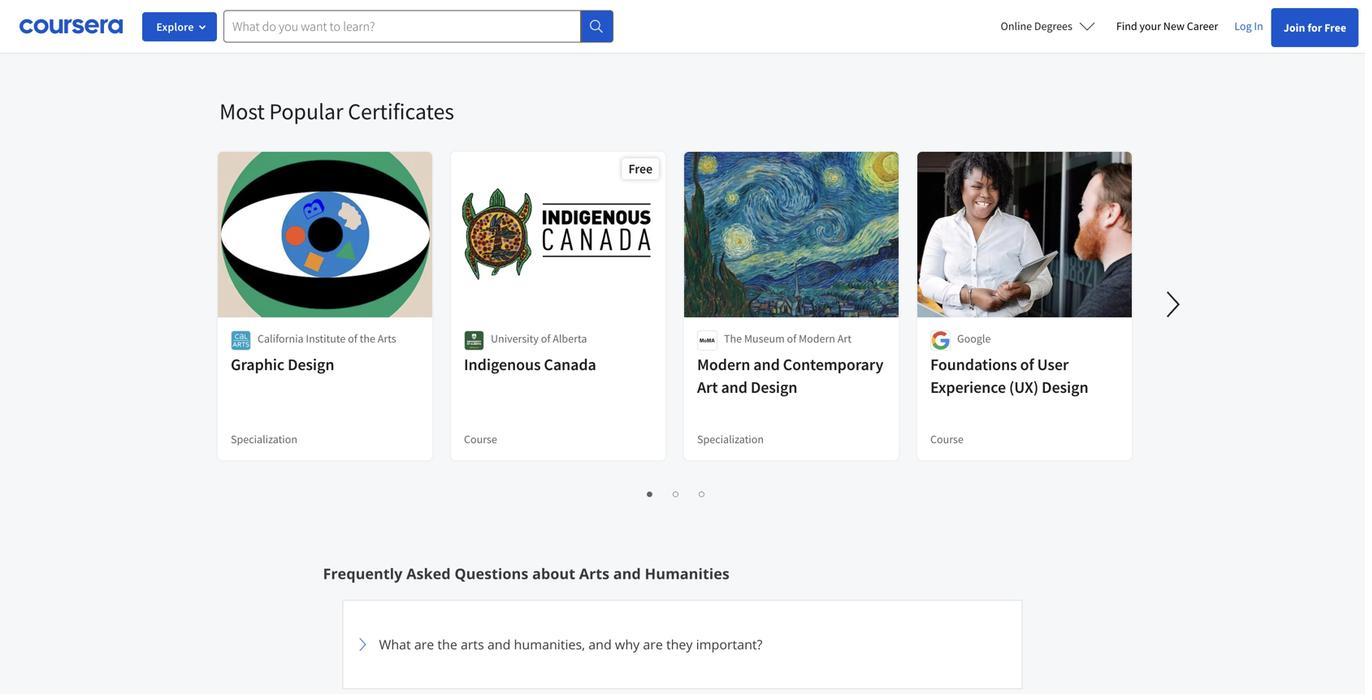 Task type: locate. For each thing, give the bounding box(es) containing it.
1 horizontal spatial are
[[643, 636, 663, 654]]

university of alberta image
[[464, 331, 484, 351]]

experience
[[931, 377, 1006, 398]]

frequently asked questions about arts and humanities
[[323, 564, 730, 584]]

1 horizontal spatial specialization
[[697, 432, 764, 447]]

design inside modern and contemporary art and design
[[751, 377, 798, 398]]

0 horizontal spatial modern
[[697, 355, 750, 375]]

0 horizontal spatial arts
[[378, 332, 396, 346]]

design for foundations of user experience (ux) design
[[1042, 377, 1089, 398]]

recently launched guided projects carousel element
[[211, 0, 1365, 48]]

university
[[491, 332, 539, 346]]

career
[[1187, 19, 1218, 33]]

0 horizontal spatial course
[[464, 432, 497, 447]]

online degrees button
[[988, 8, 1108, 44]]

are
[[414, 636, 434, 654], [643, 636, 663, 654]]

0 horizontal spatial art
[[697, 377, 718, 398]]

3 button
[[690, 484, 710, 503]]

design
[[288, 355, 334, 375], [751, 377, 798, 398], [1042, 377, 1089, 398]]

art down the museum of modern art icon
[[697, 377, 718, 398]]

1 horizontal spatial course
[[931, 432, 964, 447]]

art up contemporary
[[838, 332, 852, 346]]

arts for the
[[378, 332, 396, 346]]

free inside "most popular certificates carousel" element
[[629, 161, 653, 177]]

1 course from the left
[[464, 432, 497, 447]]

and down museum
[[754, 355, 780, 375]]

modern
[[799, 332, 835, 346], [697, 355, 750, 375]]

0 vertical spatial modern
[[799, 332, 835, 346]]

None search field
[[223, 10, 614, 43]]

the museum of modern art
[[724, 332, 852, 346]]

2 specialization from the left
[[697, 432, 764, 447]]

modern inside modern and contemporary art and design
[[697, 355, 750, 375]]

2 course from the left
[[931, 432, 964, 447]]

and left humanities
[[613, 564, 641, 584]]

course down experience
[[931, 432, 964, 447]]

arts right institute
[[378, 332, 396, 346]]

list
[[219, 15, 1134, 35], [219, 484, 1134, 503]]

list containing 1
[[219, 484, 1134, 503]]

0 horizontal spatial specialization
[[231, 432, 297, 447]]

0 horizontal spatial are
[[414, 636, 434, 654]]

specialization up 3 "button"
[[697, 432, 764, 447]]

0 horizontal spatial the
[[360, 332, 375, 346]]

course down indigenous at the bottom of page
[[464, 432, 497, 447]]

are right what
[[414, 636, 434, 654]]

graphic
[[231, 355, 284, 375]]

specialization down graphic at the bottom left of the page
[[231, 432, 297, 447]]

the inside "most popular certificates carousel" element
[[360, 332, 375, 346]]

2 horizontal spatial design
[[1042, 377, 1089, 398]]

1 vertical spatial arts
[[579, 564, 610, 584]]

0 vertical spatial the
[[360, 332, 375, 346]]

1 specialization from the left
[[231, 432, 297, 447]]

1 vertical spatial modern
[[697, 355, 750, 375]]

modern down the the
[[697, 355, 750, 375]]

modern up contemporary
[[799, 332, 835, 346]]

1 vertical spatial free
[[629, 161, 653, 177]]

2 list from the top
[[219, 484, 1134, 503]]

most popular certificates carousel element
[[211, 48, 1365, 516]]

design inside foundations of user experience (ux) design
[[1042, 377, 1089, 398]]

and down the the
[[721, 377, 748, 398]]

indigenous
[[464, 355, 541, 375]]

arts
[[378, 332, 396, 346], [579, 564, 610, 584]]

important?
[[696, 636, 763, 654]]

0 vertical spatial art
[[838, 332, 852, 346]]

1 horizontal spatial free
[[1325, 20, 1347, 35]]

foundations
[[931, 355, 1017, 375]]

next slide image
[[1154, 285, 1193, 324]]

0 vertical spatial list
[[219, 15, 1134, 35]]

design down museum
[[751, 377, 798, 398]]

new
[[1164, 19, 1185, 33]]

degrees
[[1034, 19, 1073, 33]]

university of alberta
[[491, 332, 587, 346]]

about
[[532, 564, 575, 584]]

arts right about
[[579, 564, 610, 584]]

of left alberta
[[541, 332, 551, 346]]

design down institute
[[288, 355, 334, 375]]

1 vertical spatial art
[[697, 377, 718, 398]]

free
[[1325, 20, 1347, 35], [629, 161, 653, 177]]

log
[[1235, 19, 1252, 33]]

the museum of modern art image
[[697, 331, 718, 351]]

they
[[666, 636, 693, 654]]

online degrees
[[1001, 19, 1073, 33]]

questions
[[455, 564, 528, 584]]

indigenous canada
[[464, 355, 596, 375]]

what
[[379, 636, 411, 654]]

the
[[360, 332, 375, 346], [438, 636, 457, 654]]

course
[[464, 432, 497, 447], [931, 432, 964, 447]]

online
[[1001, 19, 1032, 33]]

1 list from the top
[[219, 15, 1134, 35]]

specialization
[[231, 432, 297, 447], [697, 432, 764, 447]]

1 horizontal spatial design
[[751, 377, 798, 398]]

the right institute
[[360, 332, 375, 346]]

1 horizontal spatial arts
[[579, 564, 610, 584]]

specialization for graphic design
[[231, 432, 297, 447]]

what are the arts and humanities, and why are they important? button
[[353, 611, 1012, 679]]

art
[[838, 332, 852, 346], [697, 377, 718, 398]]

arts inside "most popular certificates carousel" element
[[378, 332, 396, 346]]

1 horizontal spatial the
[[438, 636, 457, 654]]

of right museum
[[787, 332, 797, 346]]

of
[[348, 332, 357, 346], [541, 332, 551, 346], [787, 332, 797, 346], [1020, 355, 1034, 375]]

the left arts
[[438, 636, 457, 654]]

of up the (ux) in the right of the page
[[1020, 355, 1034, 375]]

explore button
[[142, 12, 217, 41]]

join for free link
[[1272, 8, 1359, 47]]

1 horizontal spatial modern
[[799, 332, 835, 346]]

user
[[1037, 355, 1069, 375]]

1 horizontal spatial art
[[838, 332, 852, 346]]

are right why
[[643, 636, 663, 654]]

california
[[258, 332, 304, 346]]

1 vertical spatial list
[[219, 484, 1134, 503]]

log in link
[[1227, 16, 1272, 36]]

humanities
[[645, 564, 730, 584]]

design down user
[[1042, 377, 1089, 398]]

1 vertical spatial the
[[438, 636, 457, 654]]

0 vertical spatial arts
[[378, 332, 396, 346]]

foundations of user experience (ux) design
[[931, 355, 1089, 398]]

and
[[754, 355, 780, 375], [721, 377, 748, 398], [613, 564, 641, 584], [488, 636, 511, 654], [589, 636, 612, 654]]

0 horizontal spatial free
[[629, 161, 653, 177]]



Task type: vqa. For each thing, say whether or not it's contained in the screenshot.


Task type: describe. For each thing, give the bounding box(es) containing it.
certificates
[[348, 97, 454, 126]]

most
[[219, 97, 265, 126]]

join
[[1284, 20, 1306, 35]]

3
[[695, 486, 702, 501]]

for
[[1308, 20, 1322, 35]]

explore
[[156, 20, 194, 34]]

contemporary
[[783, 355, 884, 375]]

most popular certificates
[[219, 97, 454, 126]]

design for modern and contemporary art and design
[[751, 377, 798, 398]]

2 button
[[664, 484, 684, 503]]

the inside dropdown button
[[438, 636, 457, 654]]

of right institute
[[348, 332, 357, 346]]

asked
[[406, 564, 451, 584]]

alberta
[[553, 332, 587, 346]]

in
[[1254, 19, 1263, 33]]

humanities,
[[514, 636, 585, 654]]

what are the arts and humanities, and why are they important? list item
[[343, 601, 1023, 690]]

0 vertical spatial free
[[1325, 20, 1347, 35]]

course for indigenous canada
[[464, 432, 497, 447]]

google
[[957, 332, 991, 346]]

2
[[669, 486, 676, 501]]

canada
[[544, 355, 596, 375]]

art inside modern and contemporary art and design
[[697, 377, 718, 398]]

of inside foundations of user experience (ux) design
[[1020, 355, 1034, 375]]

the
[[724, 332, 742, 346]]

arts
[[461, 636, 484, 654]]

coursera image
[[20, 13, 123, 39]]

and left why
[[589, 636, 612, 654]]

log in
[[1235, 19, 1263, 33]]

california institute of the arts
[[258, 332, 396, 346]]

list inside recently launched guided projects carousel element
[[219, 15, 1134, 35]]

specialization for modern and contemporary art and design
[[697, 432, 764, 447]]

and right arts
[[488, 636, 511, 654]]

course for foundations of user experience (ux) design
[[931, 432, 964, 447]]

why
[[615, 636, 640, 654]]

(ux)
[[1009, 377, 1039, 398]]

1 are from the left
[[414, 636, 434, 654]]

museum
[[744, 332, 785, 346]]

graphic design
[[231, 355, 334, 375]]

find your new career
[[1117, 19, 1218, 33]]

What do you want to learn? text field
[[223, 10, 581, 43]]

modern and contemporary art and design
[[697, 355, 884, 398]]

join for free
[[1284, 20, 1347, 35]]

chevron right image
[[353, 636, 373, 655]]

1 button
[[638, 484, 658, 503]]

what are the arts and humanities, and why are they important?
[[379, 636, 763, 654]]

find your new career link
[[1108, 16, 1227, 37]]

popular
[[269, 97, 343, 126]]

institute
[[306, 332, 346, 346]]

list inside "most popular certificates carousel" element
[[219, 484, 1134, 503]]

find
[[1117, 19, 1137, 33]]

1
[[643, 486, 650, 501]]

california institute of the arts image
[[231, 331, 251, 351]]

google image
[[931, 331, 951, 351]]

2 are from the left
[[643, 636, 663, 654]]

your
[[1140, 19, 1161, 33]]

frequently
[[323, 564, 403, 584]]

0 horizontal spatial design
[[288, 355, 334, 375]]

arts for about
[[579, 564, 610, 584]]



